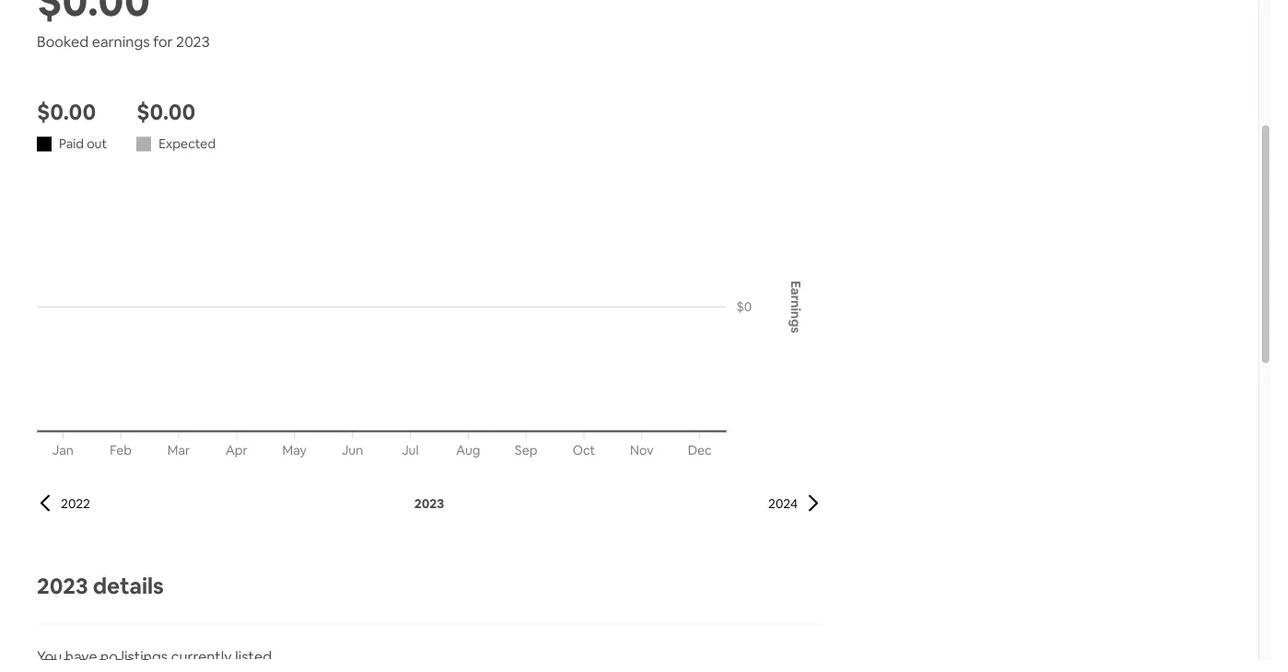 Task type: locate. For each thing, give the bounding box(es) containing it.
$0.00 for paid out
[[37, 97, 96, 126]]

details
[[93, 572, 164, 601]]

1 horizontal spatial 2023
[[176, 32, 210, 51]]

1 vertical spatial 2023
[[414, 495, 444, 512]]

2024
[[768, 495, 798, 512]]

$0.00 up paid
[[37, 97, 96, 126]]

1 horizontal spatial $0.00
[[137, 97, 196, 126]]

earnings image
[[37, 175, 822, 468], [37, 183, 804, 459]]

2 vertical spatial 2023
[[37, 572, 88, 601]]

1 $0.00 from the left
[[37, 97, 96, 126]]

for
[[153, 32, 173, 51]]

$0.00
[[37, 97, 96, 126], [137, 97, 196, 126]]

0 horizontal spatial 2023
[[37, 572, 88, 601]]

2023
[[176, 32, 210, 51], [414, 495, 444, 512], [37, 572, 88, 601]]

2 horizontal spatial 2023
[[414, 495, 444, 512]]

$0.00 up expected
[[137, 97, 196, 126]]

expected
[[159, 135, 216, 152]]

paid out
[[59, 135, 107, 152]]

0 horizontal spatial $0.00
[[37, 97, 96, 126]]

2022 button
[[37, 495, 90, 512]]

2023 for 2023
[[414, 495, 444, 512]]

2 $0.00 from the left
[[137, 97, 196, 126]]



Task type: vqa. For each thing, say whether or not it's contained in the screenshot.
the left $0.00
yes



Task type: describe. For each thing, give the bounding box(es) containing it.
booked
[[37, 32, 89, 51]]

2024 button
[[768, 495, 822, 512]]

2 earnings image from the top
[[37, 183, 804, 459]]

2023 for 2023 details
[[37, 572, 88, 601]]

booked earnings for 2023
[[37, 32, 210, 51]]

1 earnings image from the top
[[37, 175, 822, 468]]

2023 details
[[37, 572, 164, 601]]

paid
[[59, 135, 84, 152]]

out
[[87, 135, 107, 152]]

0 vertical spatial 2023
[[176, 32, 210, 51]]

2022
[[61, 495, 90, 512]]

earnings
[[92, 32, 150, 51]]

$0.00 for expected
[[137, 97, 196, 126]]



